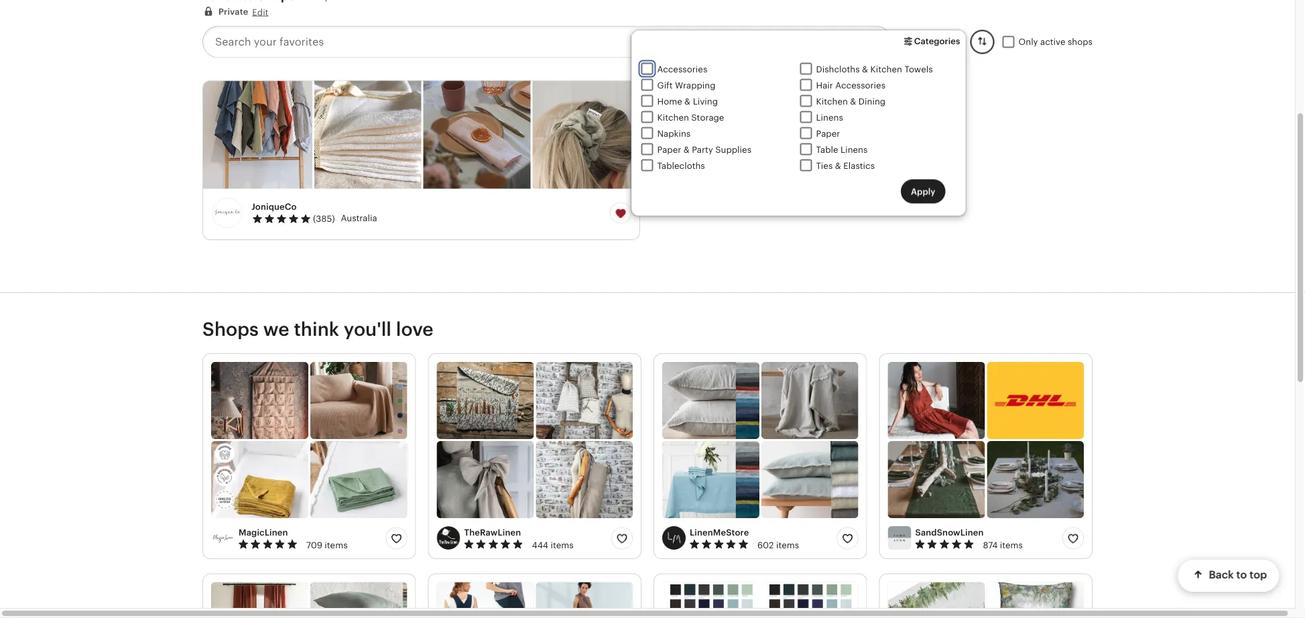 Task type: vqa. For each thing, say whether or not it's contained in the screenshot.


Task type: describe. For each thing, give the bounding box(es) containing it.
australia
[[341, 214, 377, 224]]

602
[[758, 541, 774, 551]]

think
[[294, 319, 339, 340]]

& inside the hair accessories home & living
[[685, 97, 691, 107]]

tablecloths
[[658, 161, 705, 171]]

shops
[[1068, 37, 1093, 47]]

top
[[1250, 569, 1268, 581]]

ties
[[817, 161, 833, 171]]

we
[[263, 319, 290, 340]]

home
[[658, 97, 683, 107]]

& for ties & elastics
[[836, 161, 842, 171]]

edit button
[[252, 7, 269, 19]]

living
[[693, 97, 718, 107]]

sandsnowlinen
[[916, 528, 984, 538]]

linenmestore
[[690, 528, 750, 538]]

& inside paper paper & party supplies
[[684, 145, 690, 155]]

napkins
[[658, 129, 691, 139]]

avatar belonging to joniqueco image
[[211, 197, 243, 229]]

linens inside linens napkins
[[817, 113, 844, 123]]

apply
[[911, 187, 936, 197]]

0 vertical spatial paper
[[817, 129, 841, 139]]

444 items
[[532, 541, 574, 551]]

supplies
[[716, 145, 752, 155]]

Search your favorites text field
[[203, 26, 852, 58]]

party
[[692, 145, 714, 155]]

2 item from this shop image from the left
[[314, 81, 422, 189]]

items for 602 items
[[777, 541, 800, 551]]

accessories inside the hair accessories home & living
[[836, 81, 886, 91]]

apply button
[[901, 180, 946, 204]]

therawlinen
[[464, 528, 521, 538]]

love
[[396, 319, 434, 340]]

items for 709 items
[[325, 541, 348, 551]]

1 horizontal spatial kitchen
[[817, 97, 848, 107]]

hair
[[817, 81, 834, 91]]

linens inside table linens tablecloths
[[841, 145, 868, 155]]

linens napkins
[[658, 113, 844, 139]]

hair accessories home & living
[[658, 81, 886, 107]]

2 vertical spatial kitchen
[[658, 113, 689, 123]]

dishcloths
[[817, 65, 860, 75]]

ties & elastics
[[817, 161, 875, 171]]

only active shops
[[1019, 37, 1093, 47]]

0 horizontal spatial accessories
[[658, 65, 708, 75]]



Task type: locate. For each thing, give the bounding box(es) containing it.
4 item from this shop image from the left
[[533, 81, 640, 189]]

back to top
[[1209, 569, 1268, 581]]

874
[[984, 541, 998, 551]]

444
[[532, 541, 549, 551]]

& inside dishcloths & kitchen towels gift wrapping
[[863, 65, 869, 75]]

item from this shop image
[[203, 81, 312, 189], [314, 81, 422, 189], [424, 81, 531, 189], [533, 81, 640, 189]]

& for dishcloths & kitchen towels gift wrapping
[[863, 65, 869, 75]]

linens
[[817, 113, 844, 123], [841, 145, 868, 155]]

0 vertical spatial linens
[[817, 113, 844, 123]]

items for 444 items
[[551, 541, 574, 551]]

kitchen & dining kitchen storage
[[658, 97, 886, 123]]

joniqueco
[[252, 202, 297, 212]]

categories button
[[897, 30, 967, 54]]

& for kitchen & dining kitchen storage
[[851, 97, 857, 107]]

paper down napkins
[[658, 145, 682, 155]]

3 item from this shop image from the left
[[424, 81, 531, 189]]

edit
[[252, 8, 269, 18]]

1 horizontal spatial accessories
[[836, 81, 886, 91]]

elastics
[[844, 161, 875, 171]]

paper paper & party supplies
[[658, 129, 841, 155]]

paper up table
[[817, 129, 841, 139]]

only
[[1019, 37, 1039, 47]]

wrapping
[[675, 81, 716, 91]]

& right home
[[685, 97, 691, 107]]

709
[[307, 541, 323, 551]]

table linens tablecloths
[[658, 145, 868, 171]]

2 items from the left
[[551, 541, 574, 551]]

0 horizontal spatial kitchen
[[658, 113, 689, 123]]

linens up elastics
[[841, 145, 868, 155]]

magiclinen
[[239, 528, 288, 538]]

kitchen inside dishcloths & kitchen towels gift wrapping
[[871, 65, 903, 75]]

0 vertical spatial kitchen
[[871, 65, 903, 75]]

table
[[817, 145, 839, 155]]

items right 709
[[325, 541, 348, 551]]

items
[[325, 541, 348, 551], [551, 541, 574, 551], [777, 541, 800, 551], [1001, 541, 1024, 551]]

accessories up the dining
[[836, 81, 886, 91]]

towels
[[905, 65, 933, 75]]

& left the dining
[[851, 97, 857, 107]]

private
[[219, 7, 248, 17]]

& left party
[[684, 145, 690, 155]]

4 items from the left
[[1001, 541, 1024, 551]]

back
[[1209, 569, 1234, 581]]

back to top button
[[1179, 560, 1280, 592]]

shops
[[203, 319, 259, 340]]

1 vertical spatial paper
[[658, 145, 682, 155]]

1 horizontal spatial paper
[[817, 129, 841, 139]]

874 items
[[984, 541, 1024, 551]]

storage
[[692, 113, 725, 123]]

active
[[1041, 37, 1066, 47]]

dining
[[859, 97, 886, 107]]

dishcloths & kitchen towels gift wrapping
[[658, 65, 933, 91]]

to
[[1237, 569, 1248, 581]]

categories
[[915, 36, 961, 47]]

1 item from this shop image from the left
[[203, 81, 312, 189]]

paper
[[817, 129, 841, 139], [658, 145, 682, 155]]

kitchen up napkins
[[658, 113, 689, 123]]

kitchen down the hair
[[817, 97, 848, 107]]

0 horizontal spatial paper
[[658, 145, 682, 155]]

items right 444
[[551, 541, 574, 551]]

& right dishcloths
[[863, 65, 869, 75]]

menu containing accessories
[[632, 30, 967, 217]]

1 items from the left
[[325, 541, 348, 551]]

& inside kitchen & dining kitchen storage
[[851, 97, 857, 107]]

gift
[[658, 81, 673, 91]]

2 horizontal spatial kitchen
[[871, 65, 903, 75]]

1 vertical spatial kitchen
[[817, 97, 848, 107]]

(385)
[[313, 214, 335, 224]]

items right 602
[[777, 541, 800, 551]]

linens up table
[[817, 113, 844, 123]]

accessories
[[658, 65, 708, 75], [836, 81, 886, 91]]

shops we think you'll love
[[203, 319, 434, 340]]

602 items
[[758, 541, 800, 551]]

kitchen left towels
[[871, 65, 903, 75]]

3 items from the left
[[777, 541, 800, 551]]

items for 874 items
[[1001, 541, 1024, 551]]

&
[[863, 65, 869, 75], [685, 97, 691, 107], [851, 97, 857, 107], [684, 145, 690, 155], [836, 161, 842, 171]]

1 vertical spatial accessories
[[836, 81, 886, 91]]

0 vertical spatial accessories
[[658, 65, 708, 75]]

1 vertical spatial linens
[[841, 145, 868, 155]]

items right 874
[[1001, 541, 1024, 551]]

kitchen
[[871, 65, 903, 75], [817, 97, 848, 107], [658, 113, 689, 123]]

you'll
[[344, 319, 392, 340]]

709 items
[[307, 541, 348, 551]]

& right ties
[[836, 161, 842, 171]]

accessories up wrapping on the right top of page
[[658, 65, 708, 75]]

menu
[[632, 30, 967, 217]]



